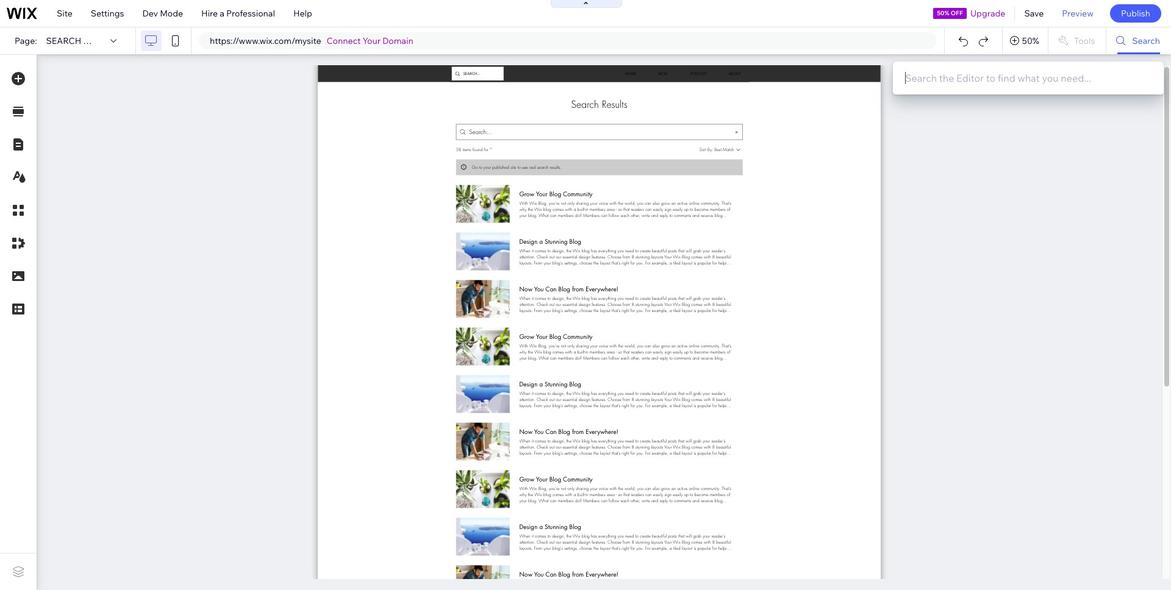 Task type: locate. For each thing, give the bounding box(es) containing it.
domain
[[383, 35, 413, 46]]

publish button
[[1110, 4, 1162, 23]]

search results
[[46, 35, 121, 46]]

50% off
[[937, 9, 963, 17]]

1 horizontal spatial 50%
[[1023, 35, 1040, 46]]

upgrade
[[971, 8, 1006, 19]]

tools button
[[1049, 27, 1106, 54]]

dev
[[142, 8, 158, 19]]

hire a professional
[[201, 8, 275, 19]]

results
[[83, 35, 121, 46]]

0 horizontal spatial 50%
[[937, 9, 950, 17]]

mode
[[160, 8, 183, 19]]

tools
[[1074, 35, 1095, 46]]

0 vertical spatial 50%
[[937, 9, 950, 17]]

50%
[[937, 9, 950, 17], [1023, 35, 1040, 46]]

your
[[363, 35, 381, 46]]

50% inside 50% button
[[1023, 35, 1040, 46]]

preview button
[[1053, 0, 1103, 27]]

50% button
[[1003, 27, 1048, 54]]

50% left off
[[937, 9, 950, 17]]

50% down save
[[1023, 35, 1040, 46]]

help
[[293, 8, 312, 19]]

dev mode
[[142, 8, 183, 19]]

https://www.wix.com/mysite connect your domain
[[210, 35, 413, 46]]

https://www.wix.com/mysite
[[210, 35, 321, 46]]

50% for 50% off
[[937, 9, 950, 17]]

preview
[[1062, 8, 1094, 19]]

1 vertical spatial 50%
[[1023, 35, 1040, 46]]



Task type: vqa. For each thing, say whether or not it's contained in the screenshot.
the Background to the top
no



Task type: describe. For each thing, give the bounding box(es) containing it.
save
[[1025, 8, 1044, 19]]

connect
[[327, 35, 361, 46]]

publish
[[1121, 8, 1151, 19]]

Search the Editor to find what you need... text field
[[893, 62, 1164, 95]]

hire
[[201, 8, 218, 19]]

50% for 50%
[[1023, 35, 1040, 46]]

site
[[57, 8, 72, 19]]

settings
[[91, 8, 124, 19]]

professional
[[226, 8, 275, 19]]

search button
[[1107, 27, 1171, 54]]

a
[[220, 8, 224, 19]]

search
[[1133, 35, 1161, 46]]

off
[[951, 9, 963, 17]]

search
[[46, 35, 81, 46]]

save button
[[1016, 0, 1053, 27]]



